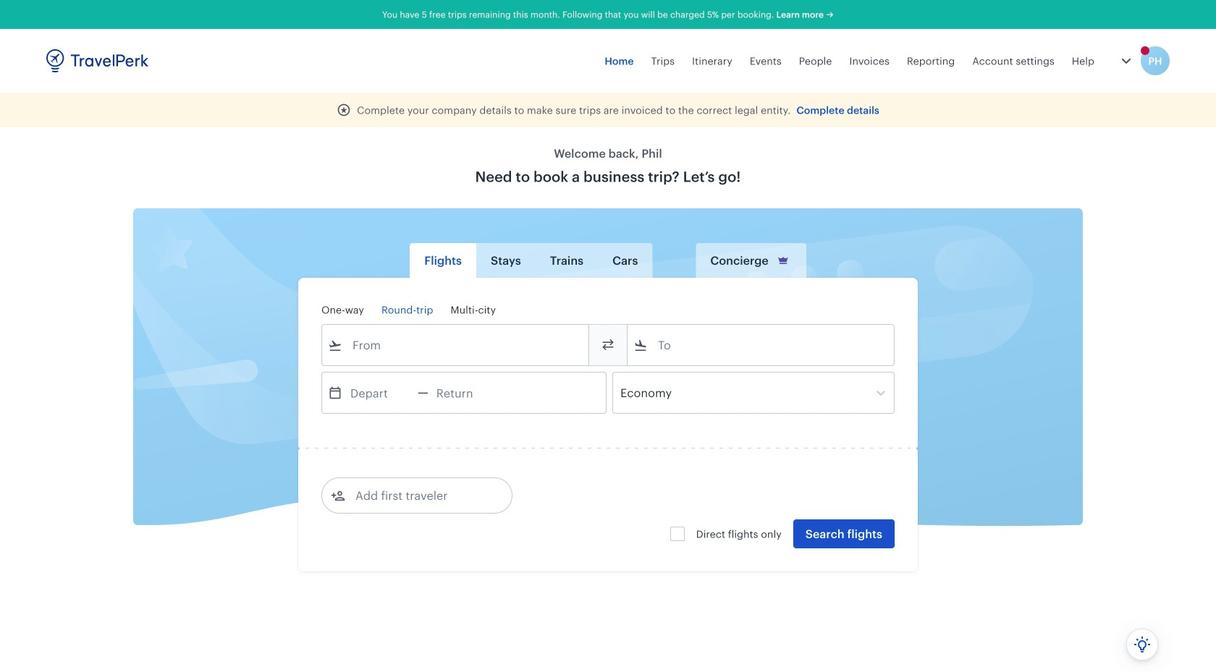 Task type: locate. For each thing, give the bounding box(es) containing it.
To search field
[[648, 334, 876, 357]]

Depart text field
[[343, 373, 418, 414]]



Task type: describe. For each thing, give the bounding box(es) containing it.
Add first traveler search field
[[346, 485, 496, 508]]

From search field
[[343, 334, 570, 357]]

Return text field
[[429, 373, 504, 414]]



